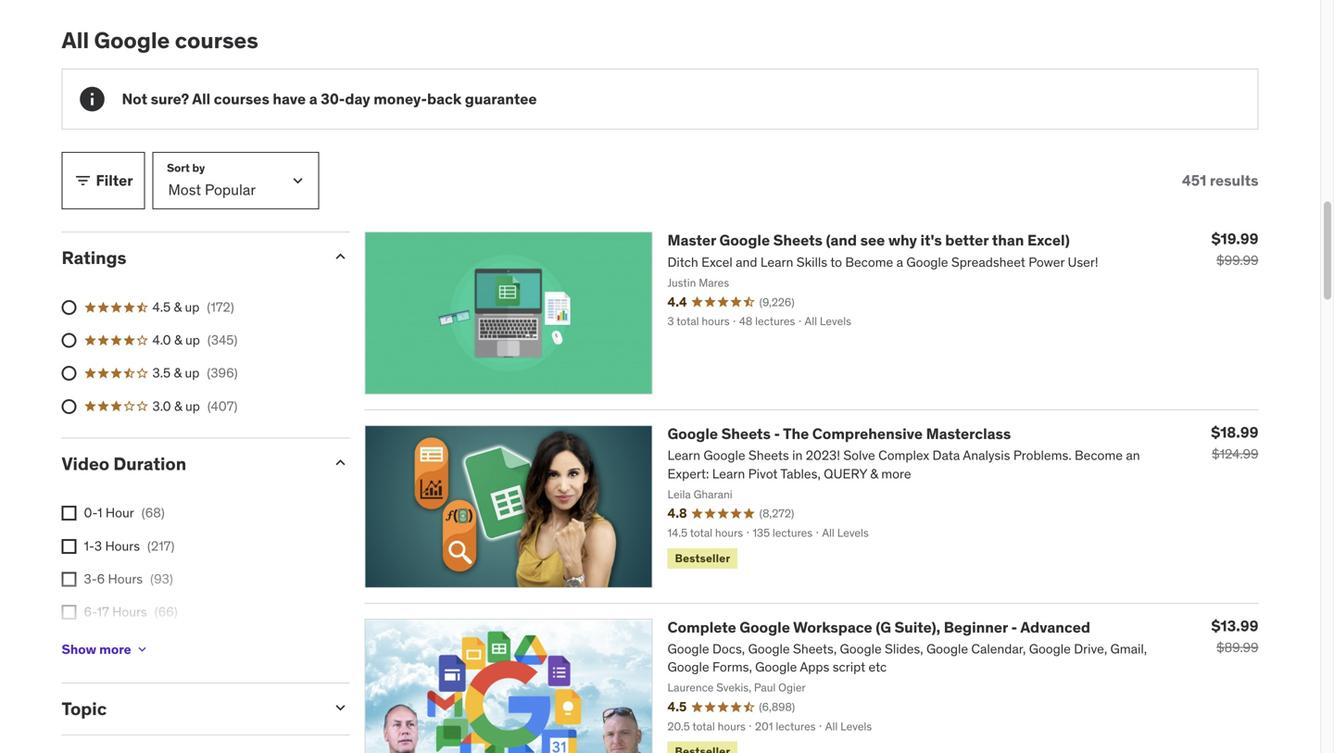 Task type: vqa. For each thing, say whether or not it's contained in the screenshot.


Task type: describe. For each thing, give the bounding box(es) containing it.
hours for 3-6 hours
[[108, 571, 143, 587]]

451
[[1182, 171, 1207, 190]]

topic button
[[62, 698, 316, 720]]

$18.99 $124.99
[[1211, 423, 1259, 462]]

duration
[[113, 453, 186, 475]]

suite),
[[895, 618, 941, 637]]

all google courses
[[62, 26, 258, 54]]

3
[[94, 538, 102, 554]]

$13.99 $89.99
[[1212, 617, 1259, 656]]

up for 4.0 & up
[[185, 332, 200, 349]]

up for 4.5 & up
[[185, 299, 200, 316]]

4.5 & up (172)
[[152, 299, 234, 316]]

& for 4.5
[[174, 299, 182, 316]]

complete
[[668, 618, 736, 637]]

have
[[273, 90, 306, 109]]

video duration
[[62, 453, 186, 475]]

more
[[99, 641, 131, 658]]

(68)
[[142, 505, 165, 521]]

(217)
[[147, 538, 175, 554]]

a
[[309, 90, 317, 109]]

advanced
[[1021, 618, 1091, 637]]

6-17 hours (66)
[[84, 604, 178, 620]]

master google sheets (and see why it's better than excel) link
[[668, 231, 1070, 250]]

& for 4.0
[[174, 332, 182, 349]]

small image for topic
[[331, 699, 350, 717]]

not
[[122, 90, 147, 109]]

video
[[62, 453, 109, 475]]

0-
[[84, 505, 97, 521]]

google sheets - the comprehensive masterclass
[[668, 424, 1011, 443]]

small image inside filter button
[[74, 172, 92, 190]]

ratings button
[[62, 247, 316, 269]]

& for 3.5
[[174, 365, 182, 381]]

4.5
[[152, 299, 171, 316]]

1-3 hours (217)
[[84, 538, 175, 554]]

google sheets - the comprehensive masterclass link
[[668, 424, 1011, 443]]

beginner
[[944, 618, 1008, 637]]

1 horizontal spatial small image
[[331, 248, 350, 266]]

1 vertical spatial sheets
[[721, 424, 771, 443]]

3.0 & up (407)
[[152, 398, 238, 414]]

filter
[[96, 171, 133, 190]]

3.5
[[152, 365, 171, 381]]

show
[[62, 641, 96, 658]]

why
[[888, 231, 917, 250]]

0 vertical spatial all
[[62, 26, 89, 54]]

451 results status
[[1182, 171, 1259, 190]]

$124.99
[[1212, 446, 1259, 462]]

the
[[783, 424, 809, 443]]

17
[[97, 604, 109, 620]]

4.0 & up (345)
[[152, 332, 238, 349]]

than
[[992, 231, 1024, 250]]

& for 3.0
[[174, 398, 182, 414]]

$89.99
[[1217, 639, 1259, 656]]

(407)
[[207, 398, 238, 414]]

back
[[427, 90, 462, 109]]

3-6 hours (93)
[[84, 571, 173, 587]]

(345)
[[207, 332, 238, 349]]



Task type: locate. For each thing, give the bounding box(es) containing it.
- left the
[[774, 424, 780, 443]]

hours right 17+
[[107, 637, 142, 653]]

hours for 1-3 hours
[[105, 538, 140, 554]]

results
[[1210, 171, 1259, 190]]

1 vertical spatial small image
[[331, 248, 350, 266]]

1 small image from the top
[[331, 453, 350, 472]]

small image for video duration
[[331, 453, 350, 472]]

1 horizontal spatial xsmall image
[[135, 642, 150, 657]]

xsmall image for 1-
[[62, 539, 76, 554]]

hours right 3
[[105, 538, 140, 554]]

day
[[345, 90, 370, 109]]

0 vertical spatial xsmall image
[[62, 506, 76, 521]]

0 vertical spatial sheets
[[773, 231, 823, 250]]

17+
[[84, 637, 104, 653]]

sheets
[[773, 231, 823, 250], [721, 424, 771, 443]]

(and
[[826, 231, 857, 250]]

xsmall image left "0-"
[[62, 506, 76, 521]]

2 xsmall image from the top
[[62, 539, 76, 554]]

show more button
[[62, 631, 150, 668]]

comprehensive
[[812, 424, 923, 443]]

excel)
[[1028, 231, 1070, 250]]

topic
[[62, 698, 107, 720]]

workspace
[[793, 618, 873, 637]]

$99.99
[[1217, 252, 1259, 269]]

up left (172)
[[185, 299, 200, 316]]

not sure? all courses have a 30-day money-back guarantee
[[122, 90, 537, 109]]

451 results
[[1182, 171, 1259, 190]]

master google sheets (and see why it's better than excel)
[[668, 231, 1070, 250]]

hours
[[105, 538, 140, 554], [108, 571, 143, 587], [112, 604, 147, 620], [107, 637, 142, 653]]

0 vertical spatial xsmall image
[[62, 572, 76, 587]]

17+ hours
[[84, 637, 142, 653]]

3.5 & up (396)
[[152, 365, 238, 381]]

xsmall image
[[62, 572, 76, 587], [135, 642, 150, 657]]

complete google workspace (g suite), beginner - advanced link
[[668, 618, 1091, 637]]

0 horizontal spatial all
[[62, 26, 89, 54]]

1 xsmall image from the top
[[62, 506, 76, 521]]

xsmall image left the 3-
[[62, 572, 76, 587]]

1 horizontal spatial -
[[1011, 618, 1018, 637]]

& right 4.0
[[174, 332, 182, 349]]

2 small image from the top
[[331, 699, 350, 717]]

money-
[[374, 90, 427, 109]]

0 vertical spatial small image
[[74, 172, 92, 190]]

(66)
[[154, 604, 178, 620]]

1 vertical spatial xsmall image
[[135, 642, 150, 657]]

xsmall image for 0-
[[62, 506, 76, 521]]

google for all
[[94, 26, 170, 54]]

3 xsmall image from the top
[[62, 605, 76, 620]]

master
[[668, 231, 716, 250]]

hour
[[106, 505, 134, 521]]

(g
[[876, 618, 891, 637]]

1 vertical spatial courses
[[214, 90, 269, 109]]

courses
[[175, 26, 258, 54], [214, 90, 269, 109]]

hours for 6-17 hours
[[112, 604, 147, 620]]

sure?
[[151, 90, 189, 109]]

1 horizontal spatial sheets
[[773, 231, 823, 250]]

(396)
[[207, 365, 238, 381]]

see
[[860, 231, 885, 250]]

0 horizontal spatial small image
[[74, 172, 92, 190]]

up left (345)
[[185, 332, 200, 349]]

0 horizontal spatial sheets
[[721, 424, 771, 443]]

(93)
[[150, 571, 173, 587]]

4.0
[[152, 332, 171, 349]]

up for 3.0 & up
[[185, 398, 200, 414]]

6
[[97, 571, 105, 587]]

1 vertical spatial all
[[192, 90, 211, 109]]

xsmall image
[[62, 506, 76, 521], [62, 539, 76, 554], [62, 605, 76, 620]]

(172)
[[207, 299, 234, 316]]

xsmall image inside show more button
[[135, 642, 150, 657]]

0 horizontal spatial -
[[774, 424, 780, 443]]

hours right 6
[[108, 571, 143, 587]]

small image
[[331, 453, 350, 472], [331, 699, 350, 717]]

up for 3.5 & up
[[185, 365, 200, 381]]

guarantee
[[465, 90, 537, 109]]

courses up sure?
[[175, 26, 258, 54]]

-
[[774, 424, 780, 443], [1011, 618, 1018, 637]]

show more
[[62, 641, 131, 658]]

complete google workspace (g suite), beginner - advanced
[[668, 618, 1091, 637]]

up left "(407)"
[[185, 398, 200, 414]]

$19.99 $99.99
[[1212, 230, 1259, 269]]

1 vertical spatial small image
[[331, 699, 350, 717]]

- right beginner
[[1011, 618, 1018, 637]]

small image
[[74, 172, 92, 190], [331, 248, 350, 266]]

0 horizontal spatial xsmall image
[[62, 572, 76, 587]]

up
[[185, 299, 200, 316], [185, 332, 200, 349], [185, 365, 200, 381], [185, 398, 200, 414]]

video duration button
[[62, 453, 316, 475]]

masterclass
[[926, 424, 1011, 443]]

xsmall image right more at the bottom of the page
[[135, 642, 150, 657]]

& right 3.5
[[174, 365, 182, 381]]

xsmall image for 6-
[[62, 605, 76, 620]]

3-
[[84, 571, 97, 587]]

$18.99
[[1211, 423, 1259, 442]]

1 vertical spatial xsmall image
[[62, 539, 76, 554]]

$19.99
[[1212, 230, 1259, 249]]

filter button
[[62, 152, 145, 210]]

hours right the 17
[[112, 604, 147, 620]]

sheets left (and on the right
[[773, 231, 823, 250]]

courses left 'have' on the top left of the page
[[214, 90, 269, 109]]

3.0
[[152, 398, 171, 414]]

xsmall image left 1-
[[62, 539, 76, 554]]

0 vertical spatial -
[[774, 424, 780, 443]]

6-
[[84, 604, 97, 620]]

up left (396)
[[185, 365, 200, 381]]

0 vertical spatial courses
[[175, 26, 258, 54]]

it's
[[921, 231, 942, 250]]

xsmall image left 6-
[[62, 605, 76, 620]]

google for complete
[[740, 618, 790, 637]]

0 vertical spatial small image
[[331, 453, 350, 472]]

& right the '4.5'
[[174, 299, 182, 316]]

2 vertical spatial xsmall image
[[62, 605, 76, 620]]

1 horizontal spatial all
[[192, 90, 211, 109]]

& right 3.0
[[174, 398, 182, 414]]

all
[[62, 26, 89, 54], [192, 90, 211, 109]]

30-
[[321, 90, 345, 109]]

google for master
[[720, 231, 770, 250]]

better
[[945, 231, 989, 250]]

1-
[[84, 538, 94, 554]]

ratings
[[62, 247, 126, 269]]

&
[[174, 299, 182, 316], [174, 332, 182, 349], [174, 365, 182, 381], [174, 398, 182, 414]]

1
[[97, 505, 102, 521]]

0-1 hour (68)
[[84, 505, 165, 521]]

google
[[94, 26, 170, 54], [720, 231, 770, 250], [668, 424, 718, 443], [740, 618, 790, 637]]

sheets left the
[[721, 424, 771, 443]]

$13.99
[[1212, 617, 1259, 636]]

1 vertical spatial -
[[1011, 618, 1018, 637]]



